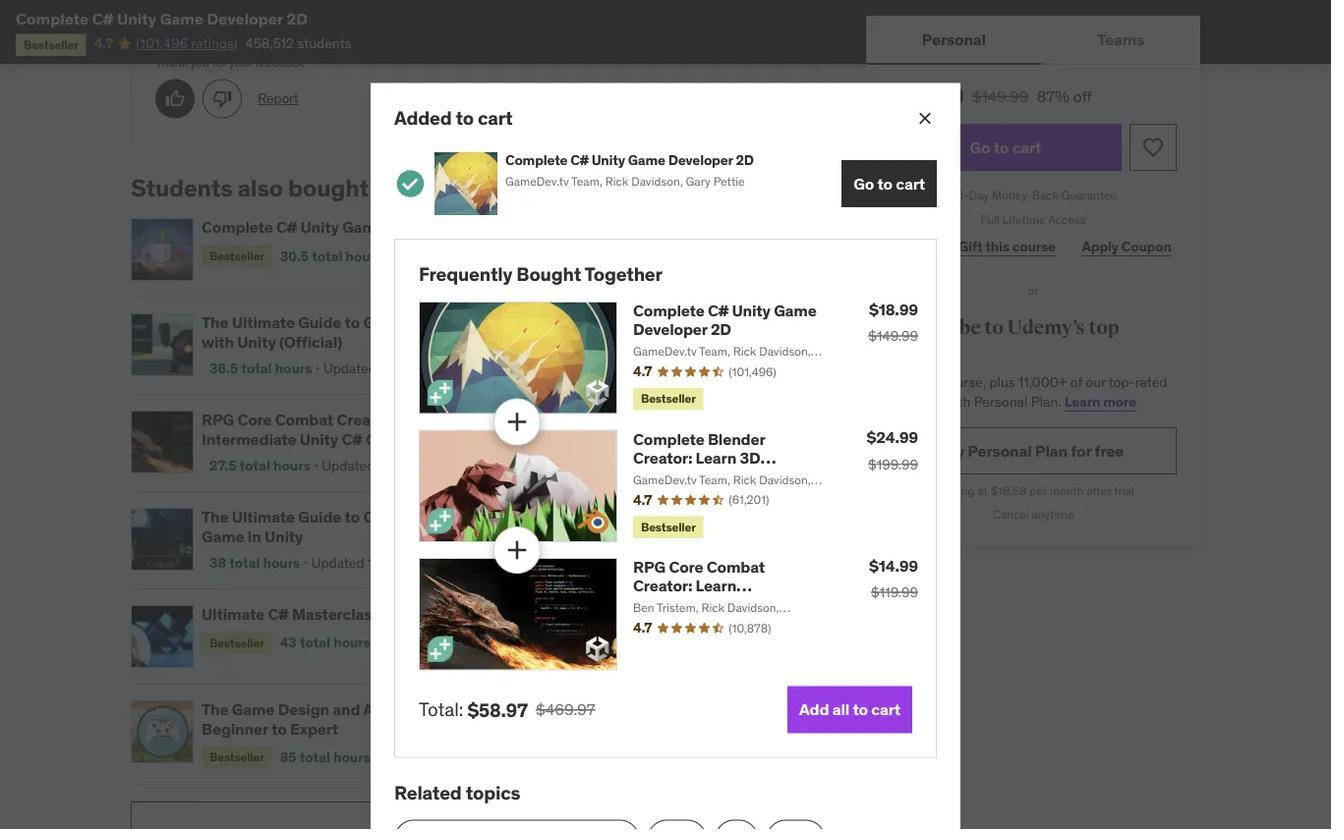 Task type: describe. For each thing, give the bounding box(es) containing it.
4.7 for (61,201)
[[633, 491, 652, 509]]

$10.99 $94.99
[[721, 604, 764, 637]]

day
[[969, 187, 989, 203]]

modelling
[[633, 467, 706, 487]]

rick up "(101,496)"
[[733, 344, 756, 359]]

36.5
[[209, 360, 238, 378]]

7/2023
[[380, 360, 425, 378]]

$469.97
[[536, 700, 595, 720]]

top
[[1089, 316, 1120, 340]]

7,816
[[636, 606, 668, 624]]

the game design and ai master class beginner to expert link
[[202, 700, 510, 739]]

unity inside unity c# programming: ultimate guide to game scripting 2023
[[202, 800, 240, 820]]

all
[[833, 700, 850, 720]]

game inside unity c# programming: ultimate guide to game scripting 2023
[[202, 819, 244, 830]]

thank you for your feedback
[[155, 55, 304, 70]]

(101,496)
[[729, 365, 777, 380]]

report button
[[258, 89, 299, 108]]

4.8
[[533, 508, 553, 525]]

43 total hours
[[280, 634, 371, 652]]

added to cart
[[394, 106, 513, 129]]

learn inside 'complete blender creator: learn 3d modelling for beginners'
[[696, 448, 737, 468]]

$10.99 for $10.99 $94.99
[[721, 604, 764, 622]]

0 vertical spatial intermediate
[[202, 429, 296, 449]]

complete for complete blender creator: learn 3d modelling for beginners
[[633, 429, 705, 449]]

students
[[131, 173, 233, 203]]

updated 7/2023
[[323, 360, 425, 378]]

report
[[258, 90, 299, 107]]

students also bought
[[131, 173, 369, 203]]

creator: for bottommost the rpg core combat creator: learn intermediate unity c# coding link
[[633, 576, 692, 597]]

for left 2024
[[383, 605, 404, 625]]

43
[[280, 634, 297, 652]]

ratings)
[[191, 34, 237, 52]]

developer up 458,512
[[207, 8, 283, 29]]

0 horizontal spatial $14.99 $119.99
[[721, 312, 764, 345]]

cart left 30-
[[896, 174, 925, 194]]

you
[[191, 55, 209, 70]]

updated down the complete c# unity game developer 3d link
[[394, 247, 447, 265]]

together
[[585, 263, 663, 286]]

creator: inside 'complete blender creator: learn 3d modelling for beginners'
[[633, 448, 692, 468]]

4.5
[[533, 313, 553, 331]]

subscribe
[[890, 316, 981, 340]]

frequently bought together
[[419, 263, 663, 286]]

1 vertical spatial team,
[[699, 344, 730, 359]]

apply coupon button
[[1077, 228, 1177, 267]]

$16.58
[[991, 483, 1027, 498]]

to inside the game design and ai master class beginner to expert
[[271, 719, 287, 739]]

core for bottommost the rpg core combat creator: learn intermediate unity c# coding link
[[669, 558, 704, 578]]

3d inside 'complete blender creator: learn 3d modelling for beginners'
[[740, 448, 761, 468]]

gamedev.tv inside gamedev.tv team, rick davidson, grant abbitt
[[633, 472, 697, 488]]

complete c# unity game developer 2d link
[[633, 301, 817, 340]]

creating
[[363, 508, 426, 528]]

0 vertical spatial complete c# unity game developer 2d gamedev.tv team, rick davidson, gary pettie
[[505, 152, 754, 189]]

0 vertical spatial go
[[970, 137, 991, 157]]

programming:
[[268, 800, 373, 820]]

cart inside button
[[872, 700, 901, 720]]

the for the ultimate guide to creating an rpg game in unity
[[202, 508, 229, 528]]

courses
[[890, 341, 961, 365]]

beginners
[[733, 467, 808, 487]]

courses,
[[890, 393, 941, 411]]

rpg for the leftmost the rpg core combat creator: learn intermediate unity c# coding link
[[202, 410, 234, 430]]

ai
[[363, 700, 378, 720]]

plan
[[1035, 441, 1068, 461]]

gift this course link
[[953, 228, 1061, 267]]

updated for 43 total hours
[[382, 634, 435, 652]]

team, inside gamedev.tv team, rick davidson, grant abbitt
[[699, 472, 730, 488]]

added to cart dialog
[[371, 83, 961, 830]]

the ultimate guide to game development with unity (official) link
[[202, 313, 510, 352]]

undo mark as helpful image
[[165, 89, 185, 109]]

10/2023 for 43 total hours
[[438, 634, 491, 652]]

starting at $16.58 per month after trial cancel anytime
[[932, 483, 1135, 523]]

udemy's
[[1007, 316, 1085, 340]]

6/2023 for 27.5 total hours
[[378, 457, 426, 475]]

hours for 38 total hours
[[263, 555, 300, 572]]

complete blender creator: learn 3d modelling for beginners
[[633, 429, 808, 487]]

expert
[[290, 719, 338, 739]]

4.7 for (101,496)
[[633, 363, 652, 381]]

ultimate c# masterclass for 2024 link
[[202, 605, 510, 625]]

with inside the ultimate guide to game development with unity (official)
[[202, 332, 234, 352]]

to inside button
[[853, 700, 868, 720]]

$119.99 inside added to cart dialog
[[871, 584, 918, 602]]

topics
[[466, 781, 520, 805]]

plan.
[[1031, 393, 1062, 411]]

wishlist image for complete c# unity game developer 3d
[[790, 228, 809, 248]]

subscribe to udemy's top courses
[[890, 316, 1120, 365]]

added
[[394, 106, 452, 129]]

go to cart button up money-
[[890, 124, 1122, 171]]

add
[[800, 700, 829, 720]]

gamedev.tv right complete c# unity game developer 2d image
[[505, 174, 569, 189]]

your
[[229, 55, 252, 70]]

gift
[[959, 238, 983, 256]]

103,988
[[627, 412, 678, 429]]

30.5 total hours
[[280, 247, 383, 265]]

students
[[297, 34, 352, 52]]

guide inside unity c# programming: ultimate guide to game scripting 2023
[[442, 800, 486, 820]]

1 vertical spatial $119.99
[[724, 427, 764, 442]]

complete c# unity game developer 2d
[[16, 8, 308, 29]]

the ultimate guide to creating an rpg game in unity
[[202, 508, 483, 547]]

total for 38
[[229, 555, 260, 572]]

creator: for the leftmost the rpg core combat creator: learn intermediate unity c# coding link
[[337, 410, 396, 430]]

learn more link
[[1065, 393, 1137, 411]]

scripting
[[248, 819, 316, 830]]

updated 10/2023 for 38 total hours
[[311, 555, 421, 572]]

updated 10/2023 for 43 total hours
[[382, 634, 491, 652]]

game inside the game design and ai master class beginner to expert
[[232, 700, 275, 720]]

coupon
[[1122, 238, 1172, 256]]

go to cart button inside added to cart dialog
[[842, 160, 937, 208]]

2023
[[319, 819, 356, 830]]

rick up together
[[605, 174, 629, 189]]

after
[[1087, 483, 1112, 498]]

access
[[1048, 212, 1086, 227]]

2 vertical spatial personal
[[968, 441, 1032, 461]]

developer up $179.99
[[668, 152, 733, 169]]

team
[[699, 617, 728, 632]]

0 vertical spatial 3d
[[466, 217, 487, 238]]

teams button
[[1042, 16, 1201, 63]]

updated 6/2023 for 27.5 total hours
[[322, 457, 426, 475]]

complete c# unity game developer 2d image
[[435, 153, 498, 216]]

unity c# programming: ultimate guide to game scripting 2023 link
[[202, 800, 510, 830]]

to up money-
[[994, 137, 1009, 157]]

developer down complete c# unity game developer 2d image
[[388, 217, 463, 238]]

cart right added
[[478, 106, 513, 129]]

61201 reviews element
[[729, 492, 769, 509]]

$18.99 for $18.99 $149.99
[[869, 299, 918, 320]]

share button
[[890, 228, 938, 267]]

1 vertical spatial complete c# unity game developer 2d gamedev.tv team, rick davidson, gary pettie
[[633, 301, 817, 376]]

$24.99 $199.99
[[867, 428, 918, 473]]

an
[[430, 508, 448, 528]]

teams
[[1098, 29, 1145, 49]]

total for 85
[[300, 749, 330, 766]]

updated for 38 total hours
[[311, 555, 365, 572]]

trial
[[1114, 483, 1135, 498]]

guide for creating
[[298, 508, 341, 528]]

rpg inside the ultimate guide to creating an rpg game in unity
[[451, 508, 483, 528]]

month
[[1050, 483, 1084, 498]]

0 horizontal spatial pettie
[[661, 361, 692, 376]]

go to cart inside added to cart dialog
[[854, 174, 925, 194]]

unity inside the ultimate guide to creating an rpg game in unity
[[265, 526, 303, 547]]

total for 43
[[300, 634, 330, 652]]

feedback
[[255, 55, 304, 70]]

apply
[[1082, 238, 1119, 256]]

1 vertical spatial 2d
[[736, 152, 754, 169]]

development
[[409, 313, 508, 333]]

complete c# unity game developer 3d link
[[202, 217, 510, 238]]

plus
[[990, 374, 1015, 392]]

$149.99 for $18.99 $149.99
[[869, 327, 918, 345]]

rick inside ben tristem, rick davidson, gamedev.tv team
[[702, 601, 725, 616]]

top-
[[1109, 374, 1135, 392]]

the game design and ai master class beginner to expert
[[202, 700, 475, 739]]

27.5 total hours
[[209, 457, 311, 475]]

personal inside the get this course, plus 11,000+ of our top-rated courses, with personal plan.
[[974, 393, 1028, 411]]

frequently
[[419, 263, 513, 286]]

xsmall image for learn
[[607, 411, 623, 427]]

ultimate down 38
[[202, 605, 265, 625]]

wishlist image for the ultimate guide to game development with unity (official)
[[790, 324, 809, 343]]

combat for the leftmost the rpg core combat creator: learn intermediate unity c# coding link
[[275, 410, 333, 430]]

0 horizontal spatial 2d
[[287, 8, 308, 29]]

core for the leftmost the rpg core combat creator: learn intermediate unity c# coding link
[[237, 410, 272, 430]]

$18.99 $149.99 87% off
[[890, 82, 1092, 111]]

learn up ben tristem, rick davidson, gamedev.tv team
[[696, 576, 737, 597]]

4.7 down 4.5 in the left top of the page
[[533, 410, 552, 428]]

unity c# programming: ultimate guide to game scripting 2023
[[202, 800, 504, 830]]



Task type: locate. For each thing, give the bounding box(es) containing it.
get
[[890, 374, 912, 392]]

game
[[160, 8, 204, 29], [628, 152, 665, 169], [342, 217, 385, 238], [774, 301, 817, 321], [363, 313, 406, 333], [202, 526, 244, 547], [232, 700, 275, 720], [202, 819, 244, 830]]

1 horizontal spatial go to cart
[[970, 137, 1042, 157]]

1 vertical spatial the
[[202, 508, 229, 528]]

1 horizontal spatial gary
[[686, 174, 711, 189]]

complete
[[16, 8, 89, 29], [505, 152, 568, 169], [202, 217, 273, 238], [633, 301, 705, 321], [633, 429, 705, 449]]

hours for 30.5 total hours
[[346, 247, 383, 265]]

2 horizontal spatial 2d
[[736, 152, 754, 169]]

total right 36.5
[[241, 360, 272, 378]]

updated 10/2023 down 2024
[[382, 634, 491, 652]]

for up (61,201)
[[710, 467, 730, 487]]

updated down the ultimate guide to creating an rpg game in unity
[[311, 555, 365, 572]]

$149.99 left 87%
[[972, 86, 1029, 106]]

gamedev.tv down 96,422
[[633, 344, 697, 359]]

ultimate up 36.5 total hours
[[232, 313, 295, 333]]

$149.99 for $18.99 $149.99 87% off
[[972, 86, 1029, 106]]

updated
[[394, 247, 447, 265], [323, 360, 377, 378], [322, 457, 375, 475], [311, 555, 365, 572], [382, 634, 435, 652], [382, 749, 435, 766]]

4.2
[[533, 700, 553, 718]]

hours right 27.5
[[273, 457, 311, 475]]

intermediate up 27.5 total hours
[[202, 429, 296, 449]]

rpg right an
[[451, 508, 483, 528]]

creator: down updated 7/2023
[[337, 410, 396, 430]]

developer
[[207, 8, 283, 29], [668, 152, 733, 169], [388, 217, 463, 238], [633, 320, 708, 340]]

and
[[333, 700, 360, 720]]

the for the game design and ai master class beginner to expert
[[202, 700, 229, 720]]

personal down plus
[[974, 393, 1028, 411]]

6/2023
[[378, 457, 426, 475], [438, 749, 486, 766]]

$10.99 for $10.99
[[721, 507, 764, 524]]

(official)
[[279, 332, 342, 352]]

to
[[456, 106, 474, 129], [994, 137, 1009, 157], [878, 174, 893, 194], [345, 313, 360, 333], [985, 316, 1004, 340], [345, 508, 360, 528], [853, 700, 868, 720], [271, 719, 287, 739], [489, 800, 504, 820]]

to right (official)
[[345, 313, 360, 333]]

4.7 down modelling
[[633, 491, 652, 509]]

0 vertical spatial rpg
[[202, 410, 234, 430]]

1 horizontal spatial 2d
[[711, 320, 731, 340]]

1 vertical spatial xsmall image
[[616, 509, 631, 524]]

10/2023 down 2024
[[438, 634, 491, 652]]

0 horizontal spatial 10/2023
[[368, 555, 421, 572]]

updated for 85 total hours
[[382, 749, 435, 766]]

2 vertical spatial 2d
[[711, 320, 731, 340]]

this inside 'link'
[[986, 238, 1010, 256]]

at
[[978, 483, 988, 498]]

1 vertical spatial $18.99
[[869, 299, 918, 320]]

hours for 36.5 total hours
[[275, 360, 312, 378]]

1 vertical spatial core
[[669, 558, 704, 578]]

0 vertical spatial $10.99
[[721, 507, 764, 524]]

the inside the game design and ai master class beginner to expert
[[202, 700, 229, 720]]

the inside the ultimate guide to game development with unity (official)
[[202, 313, 229, 333]]

cart up money-
[[1013, 137, 1042, 157]]

0 horizontal spatial combat
[[275, 410, 333, 430]]

0 vertical spatial 6/2023
[[378, 457, 426, 475]]

0 vertical spatial $14.99
[[721, 312, 764, 330]]

with up 36.5
[[202, 332, 234, 352]]

0 horizontal spatial this
[[915, 374, 938, 392]]

bought
[[517, 263, 581, 286]]

30-
[[950, 187, 969, 203]]

85
[[280, 749, 297, 766]]

$149.99 inside $18.99 $149.99 87% off
[[972, 86, 1029, 106]]

2d
[[287, 8, 308, 29], [736, 152, 754, 169], [711, 320, 731, 340]]

core up 27.5 total hours
[[237, 410, 272, 430]]

xsmall image for the ultimate guide to creating an rpg game in unity
[[616, 509, 631, 524]]

updated up related
[[382, 749, 435, 766]]

4.7 for (101,496 ratings)
[[94, 34, 113, 52]]

0 horizontal spatial 3d
[[466, 217, 487, 238]]

intermediate
[[202, 429, 296, 449], [633, 595, 728, 615]]

updated 6/2023
[[322, 457, 426, 475], [382, 749, 486, 766]]

to up share button
[[878, 174, 893, 194]]

anytime
[[1032, 508, 1074, 523]]

30-day money-back guarantee full lifetime access
[[950, 187, 1117, 227]]

1 the from the top
[[202, 313, 229, 333]]

tab list containing personal
[[866, 16, 1201, 65]]

guarantee
[[1062, 187, 1117, 203]]

personal button
[[866, 16, 1042, 63]]

course,
[[941, 374, 986, 392]]

unity inside the ultimate guide to game development with unity (official)
[[237, 332, 276, 352]]

rpg
[[202, 410, 234, 430], [451, 508, 483, 528], [633, 558, 666, 578]]

0 vertical spatial updated 6/2023
[[322, 457, 426, 475]]

updated 10/2023 down the ultimate guide to creating an rpg game in unity link
[[311, 555, 421, 572]]

1 horizontal spatial 3d
[[740, 448, 761, 468]]

0 vertical spatial with
[[202, 332, 234, 352]]

this inside the get this course, plus 11,000+ of our top-rated courses, with personal plan.
[[915, 374, 938, 392]]

0 horizontal spatial rpg core combat creator: learn intermediate unity c# coding link
[[202, 410, 510, 449]]

coding down 7/2023 at the top left
[[366, 429, 419, 449]]

coding for bottommost the rpg core combat creator: learn intermediate unity c# coding link
[[633, 614, 686, 634]]

$149.99 up the get
[[869, 327, 918, 345]]

$149.99 inside added to cart dialog
[[869, 327, 918, 345]]

458,512
[[245, 34, 294, 52]]

1 vertical spatial 6/2023
[[438, 749, 486, 766]]

$14.99 $119.99 inside added to cart dialog
[[869, 556, 918, 602]]

4.7 up 4.2
[[533, 605, 552, 623]]

updated 6/2023 up creating
[[322, 457, 426, 475]]

creator: up tristem,
[[633, 576, 692, 597]]

458,512 students
[[245, 34, 352, 52]]

1 vertical spatial combat
[[707, 558, 765, 578]]

4.7 down the 'ben'
[[633, 620, 652, 637]]

1 vertical spatial $10.99
[[721, 604, 764, 622]]

guide inside the ultimate guide to creating an rpg game in unity
[[298, 508, 341, 528]]

ultimate right 2023
[[376, 800, 439, 820]]

1 vertical spatial rpg core combat creator: learn intermediate unity c# coding
[[633, 558, 794, 634]]

2 vertical spatial team,
[[699, 472, 730, 488]]

1 vertical spatial rpg
[[451, 508, 483, 528]]

1 horizontal spatial rpg
[[451, 508, 483, 528]]

0 vertical spatial wishlist image
[[1142, 136, 1165, 159]]

the left the in
[[202, 508, 229, 528]]

to inside unity c# programming: ultimate guide to game scripting 2023
[[489, 800, 504, 820]]

10/2023 down creating
[[368, 555, 421, 572]]

0 horizontal spatial rpg
[[202, 410, 234, 430]]

total:
[[419, 698, 464, 722]]

1 horizontal spatial this
[[986, 238, 1010, 256]]

cart
[[478, 106, 513, 129], [1013, 137, 1042, 157], [896, 174, 925, 194], [872, 700, 901, 720]]

0 vertical spatial $14.99 $119.99
[[721, 312, 764, 345]]

coding
[[366, 429, 419, 449], [633, 614, 686, 634]]

to up 85 on the left of the page
[[271, 719, 287, 739]]

xsmall image left the 'ben'
[[617, 606, 633, 622]]

guide inside the ultimate guide to game development with unity (official)
[[298, 313, 341, 333]]

xsmall image
[[607, 411, 623, 427], [617, 606, 633, 622]]

1 vertical spatial wishlist image
[[790, 228, 809, 248]]

0 vertical spatial go to cart
[[970, 137, 1042, 157]]

10/2023 for 38 total hours
[[368, 555, 421, 572]]

1 horizontal spatial with
[[945, 393, 971, 411]]

to right added
[[456, 106, 474, 129]]

to right 'all'
[[853, 700, 868, 720]]

0 horizontal spatial gary
[[633, 361, 658, 376]]

2024
[[407, 605, 445, 625]]

off
[[1074, 86, 1092, 106]]

cancel
[[993, 508, 1029, 523]]

0 vertical spatial coding
[[366, 429, 419, 449]]

0 vertical spatial $149.99
[[972, 86, 1029, 106]]

1 horizontal spatial $14.99
[[869, 556, 918, 576]]

combat for bottommost the rpg core combat creator: learn intermediate unity c# coding link
[[707, 558, 765, 578]]

4.7 up 103,988
[[633, 363, 652, 381]]

1 horizontal spatial pettie
[[714, 174, 745, 189]]

personal up $18.99 $149.99 87% off
[[922, 29, 986, 49]]

with
[[202, 332, 234, 352], [945, 393, 971, 411]]

$179.99
[[722, 234, 764, 249]]

0 vertical spatial xsmall image
[[607, 411, 623, 427]]

complete for complete c# unity game developer 3d
[[202, 217, 273, 238]]

1 vertical spatial updated 10/2023
[[382, 634, 491, 652]]

36.5 total hours
[[209, 360, 312, 378]]

1 vertical spatial intermediate
[[633, 595, 728, 615]]

get this course, plus 11,000+ of our top-rated courses, with personal plan.
[[890, 374, 1168, 411]]

1 vertical spatial $14.99
[[869, 556, 918, 576]]

1 vertical spatial with
[[945, 393, 971, 411]]

with down the course,
[[945, 393, 971, 411]]

ultimate up 38 total hours
[[232, 508, 295, 528]]

2 vertical spatial creator:
[[633, 576, 692, 597]]

hours for 85 total hours
[[333, 749, 371, 766]]

1 horizontal spatial 10/2023
[[438, 634, 491, 652]]

davidson, inside ben tristem, rick davidson, gamedev.tv team
[[728, 601, 779, 616]]

tab list
[[866, 16, 1201, 65]]

c#
[[92, 8, 113, 29], [571, 152, 589, 169], [276, 217, 297, 238], [708, 301, 729, 321], [342, 429, 362, 449], [773, 595, 794, 615], [268, 605, 289, 625], [243, 800, 264, 820]]

1 horizontal spatial core
[[669, 558, 704, 578]]

2 vertical spatial rpg
[[633, 558, 666, 578]]

4.7 left (101,496
[[94, 34, 113, 52]]

2 vertical spatial wishlist image
[[790, 324, 809, 343]]

1 $10.99 from the top
[[721, 507, 764, 524]]

wishlist image
[[790, 711, 809, 731]]

updated 6/2023 up related
[[382, 749, 486, 766]]

the left design
[[202, 700, 229, 720]]

total for 36.5
[[241, 360, 272, 378]]

1,752
[[637, 802, 669, 820]]

this for get
[[915, 374, 938, 392]]

2 the from the top
[[202, 508, 229, 528]]

xsmall image left 5,932
[[616, 509, 631, 524]]

1 vertical spatial gary
[[633, 361, 658, 376]]

hours down the complete c# unity game developer 3d link
[[346, 247, 383, 265]]

10878 reviews element
[[729, 621, 771, 637]]

rpg core combat creator: learn intermediate unity c# coding inside added to cart dialog
[[633, 558, 794, 634]]

cart right 'all'
[[872, 700, 901, 720]]

1 vertical spatial $149.99
[[869, 327, 918, 345]]

rpg for bottommost the rpg core combat creator: learn intermediate unity c# coding link
[[633, 558, 666, 578]]

1 horizontal spatial combat
[[707, 558, 765, 578]]

0 vertical spatial $18.99
[[890, 82, 964, 111]]

total right 85 on the left of the page
[[300, 749, 330, 766]]

4.7 for (10,878)
[[633, 620, 652, 637]]

ultimate inside the ultimate guide to game development with unity (official)
[[232, 313, 295, 333]]

1 vertical spatial rpg core combat creator: learn intermediate unity c# coding link
[[633, 558, 794, 634]]

1 horizontal spatial rpg core combat creator: learn intermediate unity c# coding link
[[633, 558, 794, 634]]

hours
[[346, 247, 383, 265], [275, 360, 312, 378], [273, 457, 311, 475], [263, 555, 300, 572], [334, 634, 371, 652], [333, 749, 371, 766]]

101496 reviews element
[[729, 364, 777, 381]]

0 horizontal spatial with
[[202, 332, 234, 352]]

updated down the ultimate guide to game development with unity (official)
[[323, 360, 377, 378]]

1 vertical spatial guide
[[298, 508, 341, 528]]

6/2023 for 85 total hours
[[438, 749, 486, 766]]

c# inside unity c# programming: ultimate guide to game scripting 2023
[[243, 800, 264, 820]]

hours down ultimate c# masterclass for 2024 link
[[334, 634, 371, 652]]

1 vertical spatial 10/2023
[[438, 634, 491, 652]]

rick up the team
[[702, 601, 725, 616]]

30.5
[[280, 247, 309, 265]]

$14.99 inside added to cart dialog
[[869, 556, 918, 576]]

to right related
[[489, 800, 504, 820]]

(61,201)
[[729, 493, 769, 508]]

hours for 43 total hours
[[334, 634, 371, 652]]

intermediate up the team
[[633, 595, 728, 615]]

free
[[1095, 441, 1124, 461]]

10/2023
[[368, 555, 421, 572], [438, 634, 491, 652]]

0 vertical spatial xsmall image
[[611, 314, 627, 330]]

coding for the leftmost the rpg core combat creator: learn intermediate unity c# coding link
[[366, 429, 419, 449]]

updated down 2024
[[382, 634, 435, 652]]

game inside the ultimate guide to creating an rpg game in unity
[[202, 526, 244, 547]]

to inside the ultimate guide to creating an rpg game in unity
[[345, 508, 360, 528]]

$18.99 for $18.99 $149.99 87% off
[[890, 82, 964, 111]]

hours for 27.5 total hours
[[273, 457, 311, 475]]

ultimate inside the ultimate guide to creating an rpg game in unity
[[232, 508, 295, 528]]

xsmall image left 96,422
[[611, 314, 627, 330]]

combat inside added to cart dialog
[[707, 558, 765, 578]]

1 vertical spatial go
[[854, 174, 874, 194]]

for right you
[[212, 55, 227, 70]]

to left udemy's
[[985, 316, 1004, 340]]

beginner
[[202, 719, 268, 739]]

total right '30.5'
[[312, 247, 343, 265]]

1 vertical spatial xsmall image
[[617, 606, 633, 622]]

updated up the ultimate guide to creating an rpg game in unity
[[322, 457, 375, 475]]

master
[[382, 700, 432, 720]]

$24.99
[[867, 428, 918, 448]]

xsmall image left 103,988
[[607, 411, 623, 427]]

davidson, inside gamedev.tv team, rick davidson, grant abbitt
[[759, 472, 811, 488]]

complete for complete c# unity game developer 2d
[[16, 8, 89, 29]]

2 vertical spatial guide
[[442, 800, 486, 820]]

2 horizontal spatial rpg
[[633, 558, 666, 578]]

related topics
[[394, 781, 520, 805]]

try
[[943, 441, 965, 461]]

$58.97
[[467, 699, 528, 722]]

0 vertical spatial updated 10/2023
[[311, 555, 421, 572]]

to inside the ultimate guide to game development with unity (official)
[[345, 313, 360, 333]]

0 vertical spatial 10/2023
[[368, 555, 421, 572]]

0 horizontal spatial intermediate
[[202, 429, 296, 449]]

combat up $10.99 $94.99
[[707, 558, 765, 578]]

ben tristem, rick davidson, gamedev.tv team
[[633, 601, 779, 632]]

personal up the $16.58
[[968, 441, 1032, 461]]

11,000+
[[1019, 374, 1067, 392]]

0 horizontal spatial $14.99
[[721, 312, 764, 330]]

of
[[1071, 374, 1083, 392]]

updated for 27.5 total hours
[[322, 457, 375, 475]]

0 vertical spatial rpg core combat creator: learn intermediate unity c# coding link
[[202, 410, 510, 449]]

in
[[248, 526, 261, 547]]

gamedev.tv inside ben tristem, rick davidson, gamedev.tv team
[[633, 617, 697, 632]]

design
[[278, 700, 329, 720]]

ultimate
[[232, 313, 295, 333], [232, 508, 295, 528], [202, 605, 265, 625], [376, 800, 439, 820]]

close modal image
[[915, 109, 935, 128]]

0 horizontal spatial go to cart
[[854, 174, 925, 194]]

go left 30-
[[854, 174, 874, 194]]

0 vertical spatial rpg core combat creator: learn intermediate unity c# coding
[[202, 410, 440, 449]]

coding left the team
[[633, 614, 686, 634]]

learn
[[1065, 393, 1101, 411], [399, 410, 440, 430], [696, 448, 737, 468], [696, 576, 737, 597]]

0 horizontal spatial coding
[[366, 429, 419, 449]]

developer down together
[[633, 320, 708, 340]]

the up 36.5
[[202, 313, 229, 333]]

0 vertical spatial the
[[202, 313, 229, 333]]

total
[[312, 247, 343, 265], [241, 360, 272, 378], [240, 457, 270, 475], [229, 555, 260, 572], [300, 634, 330, 652], [300, 749, 330, 766]]

$119.99
[[724, 330, 764, 345], [724, 427, 764, 442], [871, 584, 918, 602]]

coding inside added to cart dialog
[[633, 614, 686, 634]]

1 vertical spatial updated 6/2023
[[382, 749, 486, 766]]

mark as unhelpful image
[[212, 89, 232, 109]]

ultimate inside unity c# programming: ultimate guide to game scripting 2023
[[376, 800, 439, 820]]

0 vertical spatial core
[[237, 410, 272, 430]]

creator:
[[337, 410, 396, 430], [633, 448, 692, 468], [633, 576, 692, 597]]

core up tristem,
[[669, 558, 704, 578]]

0 vertical spatial creator:
[[337, 410, 396, 430]]

combat up 27.5 total hours
[[275, 410, 333, 430]]

85 total hours
[[280, 749, 371, 766]]

gamedev.tv down tristem,
[[633, 617, 697, 632]]

38 total hours
[[209, 555, 300, 572]]

gamedev.tv up the abbitt
[[633, 472, 697, 488]]

the for the ultimate guide to game development with unity (official)
[[202, 313, 229, 333]]

share
[[895, 238, 932, 256]]

6/2023 up the 'related topics'
[[438, 749, 486, 766]]

total: $58.97 $469.97
[[419, 698, 595, 722]]

add all to cart
[[800, 700, 901, 720]]

$18.99 inside "$18.99 $149.99"
[[869, 299, 918, 320]]

0 vertical spatial combat
[[275, 410, 333, 430]]

0 horizontal spatial rpg core combat creator: learn intermediate unity c# coding
[[202, 410, 440, 449]]

the ultimate guide to game development with unity (official)
[[202, 313, 508, 352]]

to inside subscribe to udemy's top courses
[[985, 316, 1004, 340]]

$18.99 $149.99
[[869, 299, 918, 345]]

2 $10.99 from the top
[[721, 604, 764, 622]]

0 vertical spatial this
[[986, 238, 1010, 256]]

thank
[[155, 55, 188, 70]]

guide for game
[[298, 313, 341, 333]]

learn up gamedev.tv team, rick davidson, grant abbitt
[[696, 448, 737, 468]]

1 horizontal spatial rpg core combat creator: learn intermediate unity c# coding
[[633, 558, 794, 634]]

updated 6/2023 for 85 total hours
[[382, 749, 486, 766]]

xsmall image for 2024
[[617, 606, 633, 622]]

total for 30.5
[[312, 247, 343, 265]]

try personal plan for free
[[943, 441, 1124, 461]]

0 vertical spatial pettie
[[714, 174, 745, 189]]

2 vertical spatial $119.99
[[871, 584, 918, 602]]

0 vertical spatial $119.99
[[724, 330, 764, 345]]

0 horizontal spatial 6/2023
[[378, 457, 426, 475]]

wishlist image
[[1142, 136, 1165, 159], [790, 228, 809, 248], [790, 324, 809, 343]]

0 vertical spatial team,
[[571, 174, 603, 189]]

game inside the ultimate guide to game development with unity (official)
[[363, 313, 406, 333]]

this for gift
[[986, 238, 1010, 256]]

xsmall image for the ultimate guide to game development with unity (official)
[[611, 314, 627, 330]]

rpg inside added to cart dialog
[[633, 558, 666, 578]]

learn down of
[[1065, 393, 1101, 411]]

2d up '458,512 students'
[[287, 8, 308, 29]]

for left the free
[[1071, 441, 1092, 461]]

intermediate inside added to cart dialog
[[633, 595, 728, 615]]

updated for 36.5 total hours
[[323, 360, 377, 378]]

per
[[1030, 483, 1047, 498]]

go to cart up money-
[[970, 137, 1042, 157]]

this right gift
[[986, 238, 1010, 256]]

rpg up 27.5
[[202, 410, 234, 430]]

xsmall image
[[611, 314, 627, 330], [616, 509, 631, 524]]

complete inside 'complete blender creator: learn 3d modelling for beginners'
[[633, 429, 705, 449]]

0 horizontal spatial core
[[237, 410, 272, 430]]

rick inside gamedev.tv team, rick davidson, grant abbitt
[[733, 472, 756, 488]]

core inside added to cart dialog
[[669, 558, 704, 578]]

gamedev.tv team, rick davidson, grant abbitt
[[633, 472, 811, 504]]

learn down 7/2023 at the top left
[[399, 410, 440, 430]]

this up courses,
[[915, 374, 938, 392]]

the inside the ultimate guide to creating an rpg game in unity
[[202, 508, 229, 528]]

0 vertical spatial personal
[[922, 29, 986, 49]]

total right 43
[[300, 634, 330, 652]]

tristem,
[[657, 601, 699, 616]]

go inside added to cart dialog
[[854, 174, 874, 194]]

with inside the get this course, plus 11,000+ of our top-rated courses, with personal plan.
[[945, 393, 971, 411]]

personal inside button
[[922, 29, 986, 49]]

2d up $179.99
[[736, 152, 754, 169]]

1 vertical spatial coding
[[633, 614, 686, 634]]

pettie up $179.99
[[714, 174, 745, 189]]

1 vertical spatial $14.99 $119.99
[[869, 556, 918, 602]]

rpg core combat creator: learn intermediate unity c# coding
[[202, 410, 440, 449], [633, 558, 794, 634]]

for inside 'complete blender creator: learn 3d modelling for beginners'
[[710, 467, 730, 487]]

1 vertical spatial this
[[915, 374, 938, 392]]

$18.99 down personal button
[[890, 82, 964, 111]]

0 horizontal spatial $149.99
[[869, 327, 918, 345]]

total for 27.5
[[240, 457, 270, 475]]

to left creating
[[345, 508, 360, 528]]

total right 27.5
[[240, 457, 270, 475]]

2 vertical spatial the
[[202, 700, 229, 720]]

go to cart button up share
[[842, 160, 937, 208]]

class
[[435, 700, 475, 720]]

3 the from the top
[[202, 700, 229, 720]]

0 vertical spatial gary
[[686, 174, 711, 189]]

rick up (61,201)
[[733, 472, 756, 488]]

blender
[[708, 429, 765, 449]]

3d down complete c# unity game developer 2d image
[[466, 217, 487, 238]]

creator: down 103,988
[[633, 448, 692, 468]]

2d up "(101,496)"
[[711, 320, 731, 340]]



Task type: vqa. For each thing, say whether or not it's contained in the screenshot.
3D to the top
yes



